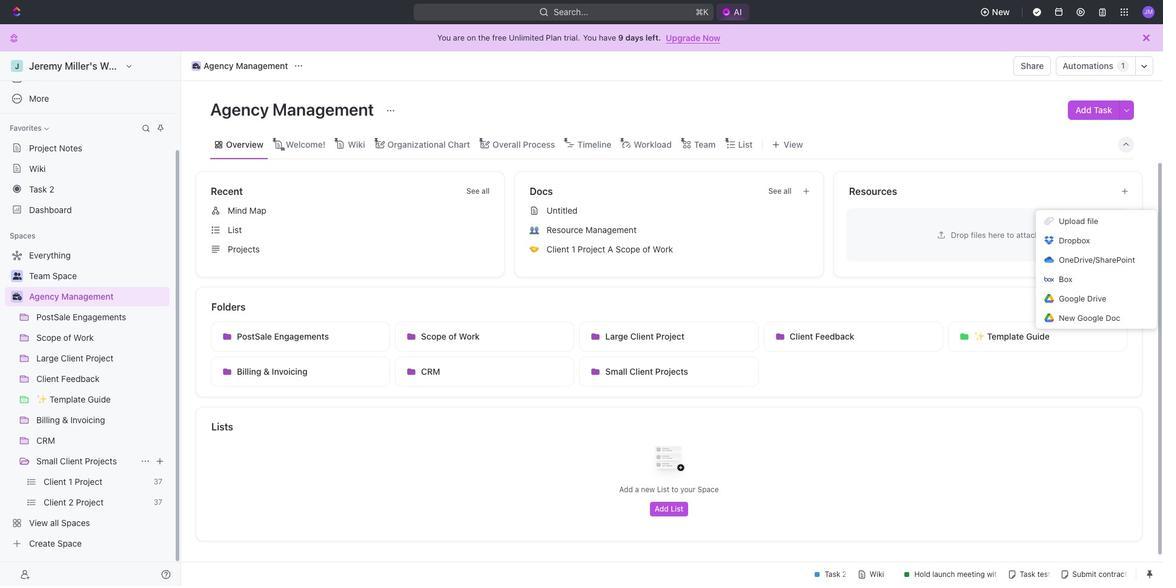 Task type: describe. For each thing, give the bounding box(es) containing it.
small inside small client projects button
[[605, 367, 627, 377]]

file
[[1087, 216, 1098, 226]]

2 you from the left
[[583, 33, 597, 42]]

box button
[[1036, 270, 1157, 289]]

✨ template guide
[[974, 331, 1050, 342]]

client feedback
[[790, 331, 855, 342]]

client inside tree
[[60, 456, 83, 467]]

have
[[599, 33, 616, 42]]

files
[[971, 230, 986, 240]]

no lists icon. image
[[645, 437, 693, 485]]

new for new google doc
[[1059, 313, 1075, 323]]

template
[[987, 331, 1024, 342]]

wiki inside sidebar navigation
[[29, 163, 46, 174]]

resource
[[547, 225, 583, 235]]

organizational chart
[[387, 139, 470, 149]]

‎task 2 link
[[5, 179, 170, 199]]

dropbox button
[[1036, 231, 1157, 250]]

1 see all from the left
[[467, 187, 490, 196]]

resource management
[[547, 225, 637, 235]]

0 vertical spatial agency
[[204, 61, 234, 71]]

all for 1st see all button from the right
[[784, 187, 792, 196]]

favorites button
[[5, 121, 54, 136]]

all for second see all button from the right
[[482, 187, 490, 196]]

✨
[[974, 331, 985, 342]]

add for add task
[[1076, 105, 1092, 115]]

share button
[[1014, 56, 1051, 76]]

see for second see all button from the right
[[467, 187, 480, 196]]

scope of work button
[[395, 322, 575, 352]]

1 horizontal spatial scope
[[616, 244, 640, 254]]

1 see all button from the left
[[462, 184, 495, 199]]

of inside button
[[449, 331, 457, 342]]

upload
[[1059, 216, 1085, 226]]

billing
[[237, 367, 261, 377]]

search...
[[554, 7, 588, 17]]

favorites
[[10, 124, 42, 133]]

list right new
[[657, 485, 670, 494]]

left.
[[646, 33, 661, 42]]

team link
[[692, 136, 716, 153]]

engagements
[[274, 331, 329, 342]]

box
[[1059, 274, 1073, 284]]

add for add list
[[655, 505, 669, 514]]

folders button
[[211, 300, 1111, 314]]

project inside project notes link
[[29, 143, 57, 153]]

work inside button
[[459, 331, 480, 342]]

project notes
[[29, 143, 82, 153]]

large client project
[[605, 331, 685, 342]]

postsale engagements button
[[211, 322, 390, 352]]

chart
[[448, 139, 470, 149]]

list inside add list button
[[671, 505, 684, 514]]

docs
[[530, 186, 553, 197]]

project notes link
[[5, 138, 170, 158]]

projects inside button
[[655, 367, 688, 377]]

1 horizontal spatial 1
[[1121, 61, 1125, 70]]

days
[[626, 33, 644, 42]]

drive
[[1087, 294, 1106, 304]]

add task
[[1076, 105, 1112, 115]]

google inside button
[[1077, 313, 1104, 323]]

0 horizontal spatial list link
[[206, 221, 499, 240]]

agency management inside tree
[[29, 291, 114, 302]]

overall
[[493, 139, 521, 149]]

👥
[[530, 225, 539, 234]]

new button
[[975, 2, 1017, 22]]

client 1 project a scope of work
[[547, 244, 673, 254]]

onedrive/sharepoint
[[1059, 255, 1135, 265]]

you are on the free unlimited plan trial. you have 9 days left. upgrade now
[[437, 32, 720, 43]]

1 vertical spatial 1
[[572, 244, 575, 254]]

welcome!
[[286, 139, 325, 149]]

upload file
[[1059, 216, 1098, 226]]

dashboards
[[29, 73, 76, 83]]

onedrive/sharepoint button
[[1036, 250, 1157, 270]]

crm
[[421, 367, 440, 377]]

your
[[680, 485, 696, 494]]

overall process link
[[490, 136, 555, 153]]

workload link
[[631, 136, 672, 153]]

business time image inside tree
[[12, 293, 22, 301]]

doc
[[1106, 313, 1121, 323]]

welcome! link
[[283, 136, 325, 153]]

free
[[492, 33, 507, 42]]

add for add a new list to your space
[[619, 485, 633, 494]]

guide
[[1026, 331, 1050, 342]]

1 horizontal spatial wiki link
[[345, 136, 365, 153]]

here
[[988, 230, 1005, 240]]

now
[[703, 32, 720, 43]]

drop files here to attach
[[951, 230, 1040, 240]]

projects inside tree
[[85, 456, 117, 467]]

a
[[635, 485, 639, 494]]

0 vertical spatial agency management
[[204, 61, 288, 71]]

billing & invoicing button
[[211, 357, 390, 387]]

crm button
[[395, 357, 575, 387]]

upload file button
[[1036, 211, 1157, 231]]

add list
[[655, 505, 684, 514]]

timeline
[[578, 139, 611, 149]]

team
[[694, 139, 716, 149]]

organizational chart link
[[385, 136, 470, 153]]

organizational
[[387, 139, 446, 149]]

2 see all from the left
[[768, 187, 792, 196]]

google inside button
[[1059, 294, 1085, 304]]

business time image inside agency management link
[[193, 63, 200, 69]]

plan
[[546, 33, 562, 42]]

✨ template guide button
[[948, 322, 1127, 352]]

workload
[[634, 139, 672, 149]]

agency inside tree
[[29, 291, 59, 302]]

list right team on the right
[[738, 139, 753, 149]]

0 horizontal spatial agency management link
[[29, 287, 167, 307]]



Task type: vqa. For each thing, say whether or not it's contained in the screenshot.
Team
yes



Task type: locate. For each thing, give the bounding box(es) containing it.
0 horizontal spatial work
[[459, 331, 480, 342]]

see all
[[467, 187, 490, 196], [768, 187, 792, 196]]

list
[[738, 139, 753, 149], [228, 225, 242, 235], [657, 485, 670, 494], [671, 505, 684, 514]]

1 vertical spatial project
[[578, 244, 605, 254]]

client inside 'button'
[[790, 331, 813, 342]]

1 vertical spatial projects
[[655, 367, 688, 377]]

project for client 1 project a scope of work
[[578, 244, 605, 254]]

1 horizontal spatial work
[[653, 244, 673, 254]]

of up crm button
[[449, 331, 457, 342]]

0 vertical spatial wiki
[[348, 139, 365, 149]]

2 vertical spatial agency
[[29, 291, 59, 302]]

1
[[1121, 61, 1125, 70], [572, 244, 575, 254]]

2
[[49, 184, 54, 194]]

untitled link
[[525, 201, 818, 221]]

2 vertical spatial agency management
[[29, 291, 114, 302]]

1 vertical spatial to
[[672, 485, 678, 494]]

1 vertical spatial add
[[619, 485, 633, 494]]

1 vertical spatial agency management
[[210, 99, 378, 119]]

2 vertical spatial project
[[656, 331, 685, 342]]

notes
[[59, 143, 82, 153]]

management inside tree
[[61, 291, 114, 302]]

0 horizontal spatial see all button
[[462, 184, 495, 199]]

0 vertical spatial new
[[992, 7, 1010, 17]]

1 down 'resource'
[[572, 244, 575, 254]]

on
[[467, 33, 476, 42]]

work
[[653, 244, 673, 254], [459, 331, 480, 342]]

1 horizontal spatial project
[[578, 244, 605, 254]]

client feedback button
[[764, 322, 943, 352]]

resources
[[849, 186, 897, 197]]

projects
[[228, 244, 260, 254], [655, 367, 688, 377], [85, 456, 117, 467]]

0 horizontal spatial wiki link
[[5, 159, 170, 178]]

0 horizontal spatial see all
[[467, 187, 490, 196]]

1 vertical spatial work
[[459, 331, 480, 342]]

0 horizontal spatial project
[[29, 143, 57, 153]]

0 horizontal spatial small
[[36, 456, 58, 467]]

agency
[[204, 61, 234, 71], [210, 99, 269, 119], [29, 291, 59, 302]]

1 vertical spatial wiki link
[[5, 159, 170, 178]]

list link
[[736, 136, 753, 153], [206, 221, 499, 240]]

scope right a
[[616, 244, 640, 254]]

1 horizontal spatial small client projects
[[605, 367, 688, 377]]

dashboard link
[[5, 200, 170, 219]]

2 vertical spatial projects
[[85, 456, 117, 467]]

1 horizontal spatial new
[[1059, 313, 1075, 323]]

add a new list to your space
[[619, 485, 719, 494]]

0 horizontal spatial business time image
[[12, 293, 22, 301]]

1 horizontal spatial see all
[[768, 187, 792, 196]]

mind map link
[[206, 201, 499, 221]]

scope inside button
[[421, 331, 446, 342]]

tree inside sidebar navigation
[[5, 246, 170, 554]]

0 vertical spatial to
[[1007, 230, 1014, 240]]

0 vertical spatial work
[[653, 244, 673, 254]]

large
[[605, 331, 628, 342]]

0 vertical spatial wiki link
[[345, 136, 365, 153]]

large client project button
[[579, 322, 759, 352]]

0 vertical spatial small client projects
[[605, 367, 688, 377]]

dropbox
[[1059, 236, 1090, 245]]

project down folders button
[[656, 331, 685, 342]]

9
[[618, 33, 624, 42]]

google down google drive button
[[1077, 313, 1104, 323]]

1 right automations
[[1121, 61, 1125, 70]]

drop
[[951, 230, 969, 240]]

wiki link up ‎task 2 link
[[5, 159, 170, 178]]

scope
[[616, 244, 640, 254], [421, 331, 446, 342]]

0 horizontal spatial to
[[672, 485, 678, 494]]

0 horizontal spatial scope
[[421, 331, 446, 342]]

invoicing
[[272, 367, 308, 377]]

new inside button
[[992, 7, 1010, 17]]

share
[[1021, 61, 1044, 71]]

overview link
[[224, 136, 263, 153]]

0 horizontal spatial add
[[619, 485, 633, 494]]

2 see all button from the left
[[764, 184, 796, 199]]

1 horizontal spatial wiki
[[348, 139, 365, 149]]

1 horizontal spatial you
[[583, 33, 597, 42]]

project inside the large client project button
[[656, 331, 685, 342]]

map
[[249, 205, 266, 216]]

you left have at the right top of the page
[[583, 33, 597, 42]]

recent
[[211, 186, 243, 197]]

google drive
[[1059, 294, 1106, 304]]

to left your
[[672, 485, 678, 494]]

2 all from the left
[[784, 187, 792, 196]]

wiki
[[348, 139, 365, 149], [29, 163, 46, 174]]

0 vertical spatial of
[[643, 244, 651, 254]]

dashboards link
[[5, 68, 170, 88]]

add
[[1076, 105, 1092, 115], [619, 485, 633, 494], [655, 505, 669, 514]]

add down add a new list to your space
[[655, 505, 669, 514]]

small client projects inside button
[[605, 367, 688, 377]]

mind
[[228, 205, 247, 216]]

upgrade
[[666, 32, 701, 43]]

2 see from the left
[[768, 187, 782, 196]]

overall process
[[493, 139, 555, 149]]

0 vertical spatial scope
[[616, 244, 640, 254]]

small inside "small client projects" link
[[36, 456, 58, 467]]

⌘k
[[696, 7, 709, 17]]

0 vertical spatial list link
[[736, 136, 753, 153]]

you left are
[[437, 33, 451, 42]]

0 vertical spatial project
[[29, 143, 57, 153]]

🤝
[[530, 245, 539, 254]]

project
[[29, 143, 57, 153], [578, 244, 605, 254], [656, 331, 685, 342]]

see all button
[[462, 184, 495, 199], [764, 184, 796, 199]]

0 vertical spatial agency management link
[[188, 59, 291, 73]]

1 horizontal spatial projects
[[228, 244, 260, 254]]

new google doc button
[[1036, 308, 1157, 328]]

2 horizontal spatial add
[[1076, 105, 1092, 115]]

1 horizontal spatial list link
[[736, 136, 753, 153]]

trial.
[[564, 33, 580, 42]]

1 vertical spatial list link
[[206, 221, 499, 240]]

tree containing agency management
[[5, 246, 170, 554]]

2 horizontal spatial projects
[[655, 367, 688, 377]]

1 vertical spatial agency
[[210, 99, 269, 119]]

0 horizontal spatial see
[[467, 187, 480, 196]]

overview
[[226, 139, 263, 149]]

1 horizontal spatial see
[[768, 187, 782, 196]]

0 horizontal spatial 1
[[572, 244, 575, 254]]

folders
[[211, 302, 246, 313]]

add task button
[[1068, 101, 1120, 120]]

small client projects button
[[579, 357, 759, 387]]

1 vertical spatial small client projects
[[36, 456, 117, 467]]

0 vertical spatial small
[[605, 367, 627, 377]]

1 horizontal spatial small
[[605, 367, 627, 377]]

feedback
[[815, 331, 855, 342]]

postsale
[[237, 331, 272, 342]]

list down add a new list to your space
[[671, 505, 684, 514]]

1 you from the left
[[437, 33, 451, 42]]

project down favorites button
[[29, 143, 57, 153]]

list down 'mind'
[[228, 225, 242, 235]]

2 vertical spatial add
[[655, 505, 669, 514]]

postsale engagements
[[237, 331, 329, 342]]

billing & invoicing
[[237, 367, 308, 377]]

resources button
[[849, 184, 1111, 199]]

new
[[992, 7, 1010, 17], [1059, 313, 1075, 323]]

0 vertical spatial business time image
[[193, 63, 200, 69]]

1 horizontal spatial business time image
[[193, 63, 200, 69]]

1 vertical spatial of
[[449, 331, 457, 342]]

the
[[478, 33, 490, 42]]

wiki up ‎task
[[29, 163, 46, 174]]

project for large client project
[[656, 331, 685, 342]]

0 vertical spatial projects
[[228, 244, 260, 254]]

google down "box"
[[1059, 294, 1085, 304]]

1 horizontal spatial to
[[1007, 230, 1014, 240]]

google drive button
[[1036, 289, 1157, 308]]

add left "task"
[[1076, 105, 1092, 115]]

add inside button
[[1076, 105, 1092, 115]]

untitled
[[547, 205, 578, 216]]

new
[[641, 485, 655, 494]]

1 horizontal spatial all
[[784, 187, 792, 196]]

scope of work
[[421, 331, 480, 342]]

wiki link right welcome!
[[345, 136, 365, 153]]

tree
[[5, 246, 170, 554]]

0 vertical spatial google
[[1059, 294, 1085, 304]]

0 horizontal spatial all
[[482, 187, 490, 196]]

projects link
[[206, 240, 499, 259]]

process
[[523, 139, 555, 149]]

add inside button
[[655, 505, 669, 514]]

project left a
[[578, 244, 605, 254]]

0 horizontal spatial of
[[449, 331, 457, 342]]

0 horizontal spatial new
[[992, 7, 1010, 17]]

1 vertical spatial google
[[1077, 313, 1104, 323]]

1 vertical spatial small
[[36, 456, 58, 467]]

1 all from the left
[[482, 187, 490, 196]]

to right the here
[[1007, 230, 1014, 240]]

lists button
[[211, 420, 1128, 434]]

small client projects inside tree
[[36, 456, 117, 467]]

1 vertical spatial scope
[[421, 331, 446, 342]]

1 vertical spatial wiki
[[29, 163, 46, 174]]

wiki right welcome!
[[348, 139, 365, 149]]

work down 'untitled' link
[[653, 244, 673, 254]]

management
[[236, 61, 288, 71], [273, 99, 374, 119], [586, 225, 637, 235], [61, 291, 114, 302]]

0 horizontal spatial projects
[[85, 456, 117, 467]]

of
[[643, 244, 651, 254], [449, 331, 457, 342]]

0 vertical spatial add
[[1076, 105, 1092, 115]]

0 horizontal spatial wiki
[[29, 163, 46, 174]]

attach
[[1016, 230, 1040, 240]]

new inside button
[[1059, 313, 1075, 323]]

2 horizontal spatial project
[[656, 331, 685, 342]]

projects inside "link"
[[228, 244, 260, 254]]

small client projects link
[[36, 452, 136, 471]]

1 horizontal spatial add
[[655, 505, 669, 514]]

add left "a"
[[619, 485, 633, 494]]

1 vertical spatial agency management link
[[29, 287, 167, 307]]

0 horizontal spatial you
[[437, 33, 451, 42]]

1 horizontal spatial agency management link
[[188, 59, 291, 73]]

0 horizontal spatial small client projects
[[36, 456, 117, 467]]

a
[[608, 244, 613, 254]]

new for new
[[992, 7, 1010, 17]]

business time image
[[193, 63, 200, 69], [12, 293, 22, 301]]

sidebar navigation
[[0, 51, 181, 586]]

lists
[[211, 422, 233, 433]]

1 vertical spatial new
[[1059, 313, 1075, 323]]

of right a
[[643, 244, 651, 254]]

upgrade now link
[[666, 32, 720, 43]]

work up crm button
[[459, 331, 480, 342]]

you
[[437, 33, 451, 42], [583, 33, 597, 42]]

1 horizontal spatial see all button
[[764, 184, 796, 199]]

new google doc
[[1059, 313, 1121, 323]]

dashboard
[[29, 204, 72, 215]]

0 vertical spatial 1
[[1121, 61, 1125, 70]]

agency management link
[[188, 59, 291, 73], [29, 287, 167, 307]]

1 see from the left
[[467, 187, 480, 196]]

scope up crm
[[421, 331, 446, 342]]

space
[[698, 485, 719, 494]]

1 vertical spatial business time image
[[12, 293, 22, 301]]

timeline link
[[575, 136, 611, 153]]

see for 1st see all button from the right
[[768, 187, 782, 196]]

1 horizontal spatial of
[[643, 244, 651, 254]]



